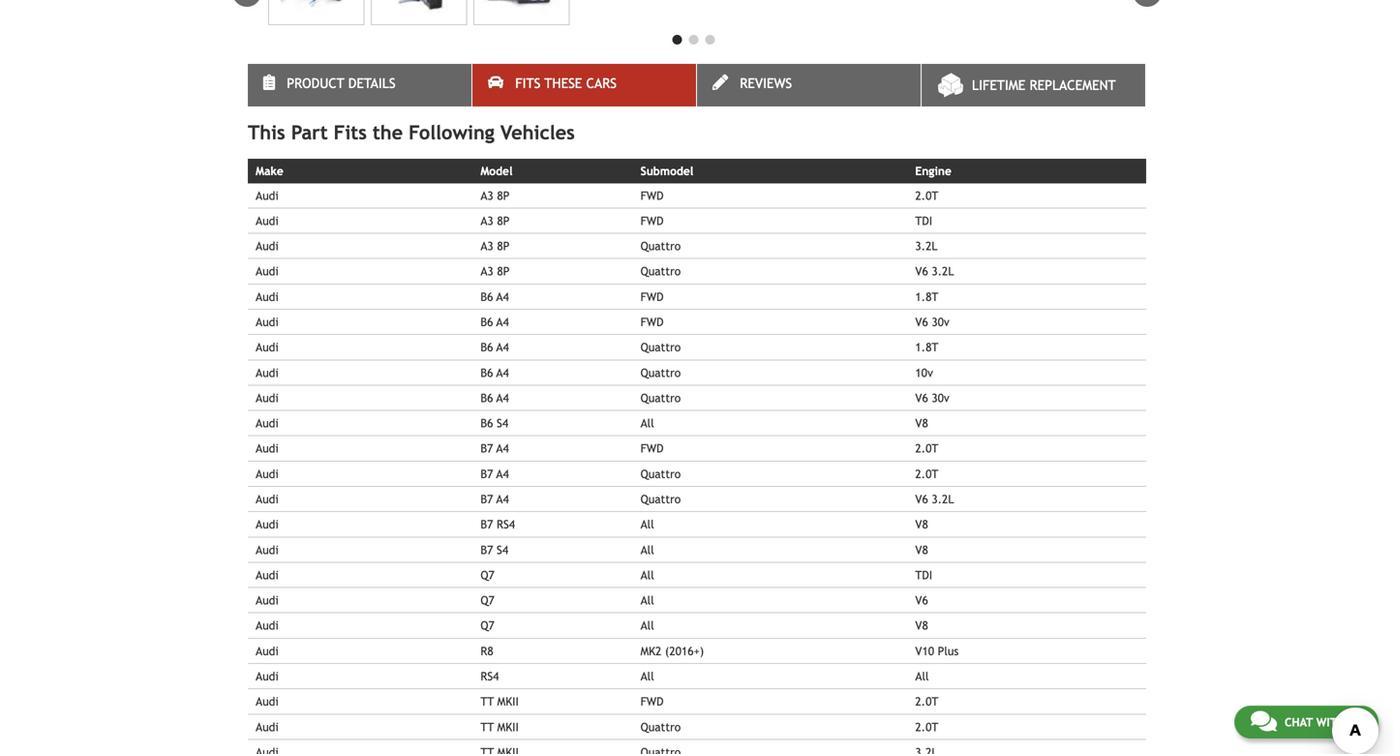Task type: locate. For each thing, give the bounding box(es) containing it.
1 a3 8p from the top
[[481, 189, 510, 202]]

tt
[[481, 695, 494, 709], [481, 721, 494, 734]]

0 vertical spatial 30v
[[932, 315, 950, 329]]

2 s4 from the top
[[497, 543, 509, 557]]

5 b6 a4 from the top
[[481, 391, 509, 405]]

8 a4 from the top
[[497, 493, 509, 506]]

b7
[[481, 442, 494, 456], [481, 467, 494, 481], [481, 493, 494, 506], [481, 518, 494, 531], [481, 543, 494, 557]]

1 v6 30v from the top
[[916, 315, 950, 329]]

1 s4 from the top
[[497, 417, 509, 430]]

3 v8 from the top
[[916, 543, 929, 557]]

3 q7 from the top
[[481, 619, 495, 633]]

0 vertical spatial v6 30v
[[916, 315, 950, 329]]

30v up 10v
[[932, 315, 950, 329]]

part
[[291, 121, 328, 144]]

1 vertical spatial 30v
[[932, 391, 950, 405]]

mk2
[[641, 645, 662, 658]]

4 v6 from the top
[[916, 493, 929, 506]]

4 audi from the top
[[256, 265, 279, 278]]

0 horizontal spatial es#4212776 - mm.n.074 - d1s 6500k xb xenon bulb - pair - quality replacement xenon bulbs from morimoto - morimoto - audi bmw volkswagen mercedes benz mini image
[[268, 0, 365, 25]]

lifetime replacement link
[[922, 64, 1146, 107]]

b6 s4
[[481, 417, 509, 430]]

tdi for all
[[916, 569, 933, 582]]

4 v8 from the top
[[916, 619, 929, 633]]

1 30v from the top
[[932, 315, 950, 329]]

v6
[[916, 265, 929, 278], [916, 315, 929, 329], [916, 391, 929, 405], [916, 493, 929, 506], [916, 594, 929, 607]]

2 v8 from the top
[[916, 518, 929, 531]]

tdi up v10
[[916, 569, 933, 582]]

v8 for b7 rs4
[[916, 518, 929, 531]]

4 b7 from the top
[[481, 518, 494, 531]]

8p
[[497, 189, 510, 202], [497, 214, 510, 228], [497, 239, 510, 253], [497, 265, 510, 278]]

tdi
[[916, 214, 933, 228], [916, 569, 933, 582]]

b7 rs4
[[481, 518, 515, 531]]

mk2 (2016+)
[[641, 645, 704, 658]]

3 a3 8p from the top
[[481, 239, 510, 253]]

details
[[348, 76, 396, 91]]

q7
[[481, 569, 495, 582], [481, 594, 495, 607], [481, 619, 495, 633]]

vehicles
[[501, 121, 575, 144]]

a4
[[497, 290, 509, 304], [497, 315, 509, 329], [497, 341, 509, 354], [497, 366, 509, 380], [497, 391, 509, 405], [497, 442, 509, 456], [497, 467, 509, 481], [497, 493, 509, 506]]

6 audi from the top
[[256, 315, 279, 329]]

product details
[[287, 76, 396, 91]]

es#4212776 - mm.n.074 - d1s 6500k xb xenon bulb - pair - quality replacement xenon bulbs from morimoto - morimoto - audi bmw volkswagen mercedes benz mini image up the details
[[371, 0, 467, 25]]

4 quattro from the top
[[641, 366, 681, 380]]

2 v6 3.2l from the top
[[916, 493, 955, 506]]

14 audi from the top
[[256, 518, 279, 531]]

1.8t
[[916, 290, 939, 304], [916, 341, 939, 354]]

lifetime replacement
[[973, 78, 1117, 93]]

1 tt from the top
[[481, 695, 494, 709]]

0 vertical spatial tt mkii
[[481, 695, 519, 709]]

0 vertical spatial q7
[[481, 569, 495, 582]]

reviews
[[740, 76, 793, 91]]

2 vertical spatial 3.2l
[[932, 493, 955, 506]]

v8 for b6 s4
[[916, 417, 929, 430]]

0 horizontal spatial fits
[[334, 121, 367, 144]]

2 a3 from the top
[[481, 214, 494, 228]]

1 horizontal spatial es#4212776 - mm.n.074 - d1s 6500k xb xenon bulb - pair - quality replacement xenon bulbs from morimoto - morimoto - audi bmw volkswagen mercedes benz mini image
[[371, 0, 467, 25]]

fits left these at the left top of page
[[516, 76, 541, 91]]

4 8p from the top
[[497, 265, 510, 278]]

submodel
[[641, 164, 694, 178]]

15 audi from the top
[[256, 543, 279, 557]]

model
[[481, 164, 513, 178]]

1 q7 from the top
[[481, 569, 495, 582]]

3.2l for a4
[[932, 493, 955, 506]]

1 vertical spatial mkii
[[498, 721, 519, 734]]

8 audi from the top
[[256, 366, 279, 380]]

3 a3 from the top
[[481, 239, 494, 253]]

v6 30v down 10v
[[916, 391, 950, 405]]

0 vertical spatial tdi
[[916, 214, 933, 228]]

a3 for tdi
[[481, 214, 494, 228]]

1 fwd from the top
[[641, 189, 664, 202]]

tt mkii
[[481, 695, 519, 709], [481, 721, 519, 734]]

0 vertical spatial rs4
[[497, 518, 515, 531]]

3 es#4212776 - mm.n.074 - d1s 6500k xb xenon bulb - pair - quality replacement xenon bulbs from morimoto - morimoto - audi bmw volkswagen mercedes benz mini image from the left
[[474, 0, 570, 25]]

all
[[641, 417, 655, 430], [641, 518, 655, 531], [641, 543, 655, 557], [641, 569, 655, 582], [641, 594, 655, 607], [641, 619, 655, 633], [641, 670, 655, 683], [916, 670, 930, 683]]

2 v6 from the top
[[916, 315, 929, 329]]

b6 a4
[[481, 290, 509, 304], [481, 315, 509, 329], [481, 341, 509, 354], [481, 366, 509, 380], [481, 391, 509, 405]]

2 mkii from the top
[[498, 721, 519, 734]]

mkii for quattro
[[498, 721, 519, 734]]

2 q7 from the top
[[481, 594, 495, 607]]

7 quattro from the top
[[641, 493, 681, 506]]

0 vertical spatial tt
[[481, 695, 494, 709]]

fits these cars
[[516, 76, 617, 91]]

1 es#4212776 - mm.n.074 - d1s 6500k xb xenon bulb - pair - quality replacement xenon bulbs from morimoto - morimoto - audi bmw volkswagen mercedes benz mini image from the left
[[268, 0, 365, 25]]

11 audi from the top
[[256, 442, 279, 456]]

2 tdi from the top
[[916, 569, 933, 582]]

1 vertical spatial tt
[[481, 721, 494, 734]]

rs4 down r8
[[481, 670, 499, 683]]

1 mkii from the top
[[498, 695, 519, 709]]

10 audi from the top
[[256, 417, 279, 430]]

1 vertical spatial s4
[[497, 543, 509, 557]]

0 vertical spatial b7 a4
[[481, 442, 509, 456]]

6 fwd from the top
[[641, 695, 664, 709]]

tt mkii for fwd
[[481, 695, 519, 709]]

v6 30v
[[916, 315, 950, 329], [916, 391, 950, 405]]

v10
[[916, 645, 935, 658]]

comments image
[[1251, 710, 1278, 733]]

3 a4 from the top
[[497, 341, 509, 354]]

10v
[[916, 366, 934, 380]]

1 v6 3.2l from the top
[[916, 265, 955, 278]]

b7 a4
[[481, 442, 509, 456], [481, 467, 509, 481], [481, 493, 509, 506]]

fits left the
[[334, 121, 367, 144]]

7 a4 from the top
[[497, 467, 509, 481]]

2 1.8t from the top
[[916, 341, 939, 354]]

1.8t for quattro
[[916, 341, 939, 354]]

engine
[[916, 164, 952, 178]]

mkii
[[498, 695, 519, 709], [498, 721, 519, 734]]

2 b6 a4 from the top
[[481, 315, 509, 329]]

audi
[[256, 189, 279, 202], [256, 214, 279, 228], [256, 239, 279, 253], [256, 265, 279, 278], [256, 290, 279, 304], [256, 315, 279, 329], [256, 341, 279, 354], [256, 366, 279, 380], [256, 391, 279, 405], [256, 417, 279, 430], [256, 442, 279, 456], [256, 467, 279, 481], [256, 493, 279, 506], [256, 518, 279, 531], [256, 543, 279, 557], [256, 569, 279, 582], [256, 594, 279, 607], [256, 619, 279, 633], [256, 645, 279, 658], [256, 670, 279, 683], [256, 695, 279, 709], [256, 721, 279, 734]]

5 v6 from the top
[[916, 594, 929, 607]]

chat with us
[[1285, 716, 1363, 729]]

0 vertical spatial 1.8t
[[916, 290, 939, 304]]

2 tt from the top
[[481, 721, 494, 734]]

8p for 3.2l
[[497, 239, 510, 253]]

a3 8p for 2.0t
[[481, 189, 510, 202]]

1 b7 a4 from the top
[[481, 442, 509, 456]]

s4
[[497, 417, 509, 430], [497, 543, 509, 557]]

plus
[[938, 645, 959, 658]]

v6 3.2l
[[916, 265, 955, 278], [916, 493, 955, 506]]

1 vertical spatial v6 30v
[[916, 391, 950, 405]]

tdi down engine at the right top of page
[[916, 214, 933, 228]]

1 v8 from the top
[[916, 417, 929, 430]]

reviews link
[[697, 64, 921, 107]]

30v down 10v
[[932, 391, 950, 405]]

v6 3.2l for b7 a4
[[916, 493, 955, 506]]

es#4212776 - mm.n.074 - d1s 6500k xb xenon bulb - pair - quality replacement xenon bulbs from morimoto - morimoto - audi bmw volkswagen mercedes benz mini image
[[268, 0, 365, 25], [371, 0, 467, 25], [474, 0, 570, 25]]

quattro
[[641, 239, 681, 253], [641, 265, 681, 278], [641, 341, 681, 354], [641, 366, 681, 380], [641, 391, 681, 405], [641, 467, 681, 481], [641, 493, 681, 506], [641, 721, 681, 734]]

4 a3 8p from the top
[[481, 265, 510, 278]]

b6
[[481, 290, 494, 304], [481, 315, 494, 329], [481, 341, 494, 354], [481, 366, 494, 380], [481, 391, 494, 405], [481, 417, 494, 430]]

1 b6 from the top
[[481, 290, 494, 304]]

2 horizontal spatial es#4212776 - mm.n.074 - d1s 6500k xb xenon bulb - pair - quality replacement xenon bulbs from morimoto - morimoto - audi bmw volkswagen mercedes benz mini image
[[474, 0, 570, 25]]

v8
[[916, 417, 929, 430], [916, 518, 929, 531], [916, 543, 929, 557], [916, 619, 929, 633]]

7 audi from the top
[[256, 341, 279, 354]]

3 audi from the top
[[256, 239, 279, 253]]

tt for fwd
[[481, 695, 494, 709]]

1 8p from the top
[[497, 189, 510, 202]]

these
[[545, 76, 583, 91]]

2 vertical spatial q7
[[481, 619, 495, 633]]

2.0t
[[916, 189, 939, 202], [916, 442, 939, 456], [916, 467, 939, 481], [916, 695, 939, 709], [916, 721, 939, 734]]

0 vertical spatial v6 3.2l
[[916, 265, 955, 278]]

3 fwd from the top
[[641, 290, 664, 304]]

1.8t for fwd
[[916, 290, 939, 304]]

a3
[[481, 189, 494, 202], [481, 214, 494, 228], [481, 239, 494, 253], [481, 265, 494, 278]]

12 audi from the top
[[256, 467, 279, 481]]

1 tt mkii from the top
[[481, 695, 519, 709]]

2 fwd from the top
[[641, 214, 664, 228]]

r8
[[481, 645, 494, 658]]

v6 30v for quattro
[[916, 391, 950, 405]]

tdi for fwd
[[916, 214, 933, 228]]

1 vertical spatial 3.2l
[[932, 265, 955, 278]]

2 v6 30v from the top
[[916, 391, 950, 405]]

this part fits the following vehicles
[[248, 121, 575, 144]]

3.2l
[[916, 239, 938, 253], [932, 265, 955, 278], [932, 493, 955, 506]]

es#4212776 - mm.n.074 - d1s 6500k xb xenon bulb - pair - quality replacement xenon bulbs from morimoto - morimoto - audi bmw volkswagen mercedes benz mini image up these at the left top of page
[[474, 0, 570, 25]]

1 vertical spatial b7 a4
[[481, 467, 509, 481]]

s4 for b7 s4
[[497, 543, 509, 557]]

0 vertical spatial fits
[[516, 76, 541, 91]]

tt for quattro
[[481, 721, 494, 734]]

1 vertical spatial 1.8t
[[916, 341, 939, 354]]

a3 for v6 3.2l
[[481, 265, 494, 278]]

fwd
[[641, 189, 664, 202], [641, 214, 664, 228], [641, 290, 664, 304], [641, 315, 664, 329], [641, 442, 664, 456], [641, 695, 664, 709]]

2 vertical spatial b7 a4
[[481, 493, 509, 506]]

rs4 up b7 s4
[[497, 518, 515, 531]]

rs4
[[497, 518, 515, 531], [481, 670, 499, 683]]

tt mkii for quattro
[[481, 721, 519, 734]]

fits
[[516, 76, 541, 91], [334, 121, 367, 144]]

1 1.8t from the top
[[916, 290, 939, 304]]

0 vertical spatial mkii
[[498, 695, 519, 709]]

chat with us link
[[1235, 706, 1379, 739]]

2 2.0t from the top
[[916, 442, 939, 456]]

s4 for b6 s4
[[497, 417, 509, 430]]

5 a4 from the top
[[497, 391, 509, 405]]

2 audi from the top
[[256, 214, 279, 228]]

1 vertical spatial q7
[[481, 594, 495, 607]]

1 vertical spatial tdi
[[916, 569, 933, 582]]

2 8p from the top
[[497, 214, 510, 228]]

1 vertical spatial v6 3.2l
[[916, 493, 955, 506]]

v6 30v up 10v
[[916, 315, 950, 329]]

es#4212776 - mm.n.074 - d1s 6500k xb xenon bulb - pair - quality replacement xenon bulbs from morimoto - morimoto - audi bmw volkswagen mercedes benz mini image up product
[[268, 0, 365, 25]]

4 a3 from the top
[[481, 265, 494, 278]]

a3 8p
[[481, 189, 510, 202], [481, 214, 510, 228], [481, 239, 510, 253], [481, 265, 510, 278]]

30v for fwd
[[932, 315, 950, 329]]

v6 3.2l for a3 8p
[[916, 265, 955, 278]]

2 a3 8p from the top
[[481, 214, 510, 228]]

a3 8p for tdi
[[481, 214, 510, 228]]

30v
[[932, 315, 950, 329], [932, 391, 950, 405]]

1 tdi from the top
[[916, 214, 933, 228]]

0 vertical spatial s4
[[497, 417, 509, 430]]

6 b6 from the top
[[481, 417, 494, 430]]

18 audi from the top
[[256, 619, 279, 633]]

1 vertical spatial tt mkii
[[481, 721, 519, 734]]

replacement
[[1030, 78, 1117, 93]]

1 vertical spatial fits
[[334, 121, 367, 144]]

5 b7 from the top
[[481, 543, 494, 557]]

19 audi from the top
[[256, 645, 279, 658]]



Task type: vqa. For each thing, say whether or not it's contained in the screenshot.


Task type: describe. For each thing, give the bounding box(es) containing it.
4 a4 from the top
[[497, 366, 509, 380]]

9 audi from the top
[[256, 391, 279, 405]]

5 audi from the top
[[256, 290, 279, 304]]

3 b7 a4 from the top
[[481, 493, 509, 506]]

22 audi from the top
[[256, 721, 279, 734]]

5 fwd from the top
[[641, 442, 664, 456]]

3 quattro from the top
[[641, 341, 681, 354]]

4 b6 from the top
[[481, 366, 494, 380]]

lifetime
[[973, 78, 1026, 93]]

a3 for 2.0t
[[481, 189, 494, 202]]

cars
[[587, 76, 617, 91]]

4 2.0t from the top
[[916, 695, 939, 709]]

6 quattro from the top
[[641, 467, 681, 481]]

1 b7 from the top
[[481, 442, 494, 456]]

product
[[287, 76, 345, 91]]

mkii for fwd
[[498, 695, 519, 709]]

3 2.0t from the top
[[916, 467, 939, 481]]

1 a4 from the top
[[497, 290, 509, 304]]

20 audi from the top
[[256, 670, 279, 683]]

the
[[373, 121, 403, 144]]

8p for tdi
[[497, 214, 510, 228]]

v6 30v for fwd
[[916, 315, 950, 329]]

q7 for v8
[[481, 619, 495, 633]]

a3 for 3.2l
[[481, 239, 494, 253]]

4 b6 a4 from the top
[[481, 366, 509, 380]]

chat
[[1285, 716, 1314, 729]]

2 quattro from the top
[[641, 265, 681, 278]]

a3 8p for v6 3.2l
[[481, 265, 510, 278]]

b7 s4
[[481, 543, 509, 557]]

0 vertical spatial 3.2l
[[916, 239, 938, 253]]

2 es#4212776 - mm.n.074 - d1s 6500k xb xenon bulb - pair - quality replacement xenon bulbs from morimoto - morimoto - audi bmw volkswagen mercedes benz mini image from the left
[[371, 0, 467, 25]]

3 b7 from the top
[[481, 493, 494, 506]]

13 audi from the top
[[256, 493, 279, 506]]

21 audi from the top
[[256, 695, 279, 709]]

with
[[1317, 716, 1346, 729]]

fits these cars link
[[473, 64, 697, 107]]

q7 for tdi
[[481, 569, 495, 582]]

5 quattro from the top
[[641, 391, 681, 405]]

product details link
[[248, 64, 472, 107]]

this
[[248, 121, 285, 144]]

1 2.0t from the top
[[916, 189, 939, 202]]

1 horizontal spatial fits
[[516, 76, 541, 91]]

8p for v6 3.2l
[[497, 265, 510, 278]]

1 v6 from the top
[[916, 265, 929, 278]]

5 2.0t from the top
[[916, 721, 939, 734]]

2 b7 a4 from the top
[[481, 467, 509, 481]]

3.2l for 8p
[[932, 265, 955, 278]]

1 vertical spatial rs4
[[481, 670, 499, 683]]

2 b6 from the top
[[481, 315, 494, 329]]

30v for quattro
[[932, 391, 950, 405]]

a3 8p for 3.2l
[[481, 239, 510, 253]]

make
[[256, 164, 284, 178]]

3 b6 from the top
[[481, 341, 494, 354]]

1 audi from the top
[[256, 189, 279, 202]]

1 quattro from the top
[[641, 239, 681, 253]]

8p for 2.0t
[[497, 189, 510, 202]]

(2016+)
[[665, 645, 704, 658]]

2 b7 from the top
[[481, 467, 494, 481]]

3 v6 from the top
[[916, 391, 929, 405]]

17 audi from the top
[[256, 594, 279, 607]]

v8 for b7 s4
[[916, 543, 929, 557]]

8 quattro from the top
[[641, 721, 681, 734]]

following
[[409, 121, 495, 144]]

5 b6 from the top
[[481, 391, 494, 405]]

16 audi from the top
[[256, 569, 279, 582]]

2 a4 from the top
[[497, 315, 509, 329]]

v8 for q7
[[916, 619, 929, 633]]

1 b6 a4 from the top
[[481, 290, 509, 304]]

v10 plus
[[916, 645, 959, 658]]

4 fwd from the top
[[641, 315, 664, 329]]

q7 for v6
[[481, 594, 495, 607]]

3 b6 a4 from the top
[[481, 341, 509, 354]]

6 a4 from the top
[[497, 442, 509, 456]]

us
[[1349, 716, 1363, 729]]



